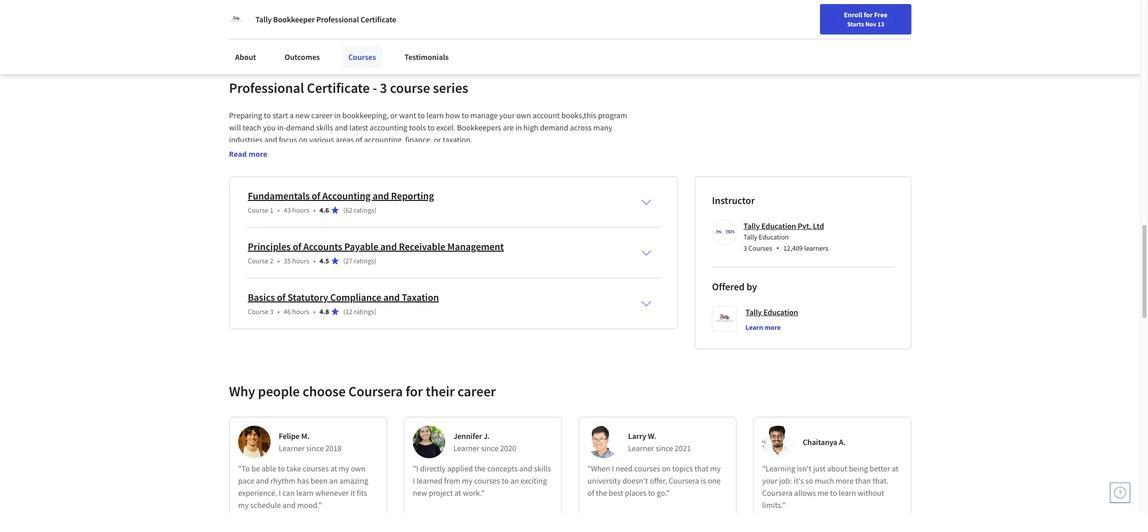 Task type: vqa. For each thing, say whether or not it's contained in the screenshot.
browser at the left of page
no



Task type: locate. For each thing, give the bounding box(es) containing it.
3 ( from the top
[[344, 307, 346, 317]]

tally for tally education pvt. ltd tally education 3 courses • 12,409 learners
[[744, 221, 760, 231]]

more down 'industries'
[[249, 149, 268, 159]]

1 vertical spatial on
[[299, 135, 308, 145]]

2 ( from the top
[[344, 257, 346, 266]]

course for principles of accounts payable and receivable management
[[248, 257, 269, 266]]

0 vertical spatial it
[[268, 16, 272, 26]]

2 ) from the top
[[375, 257, 377, 266]]

to left the go."
[[649, 488, 656, 498]]

to inside "to be able to take courses at my own pace and rhythm has been an amazing experience. i can learn whenever it fits my schedule and mood."
[[278, 464, 285, 474]]

at right better
[[892, 464, 899, 474]]

0 vertical spatial education
[[762, 221, 797, 231]]

2 vertical spatial ratings
[[354, 307, 375, 317]]

3 hours from the top
[[292, 307, 309, 317]]

courses
[[349, 52, 376, 62], [749, 244, 773, 253]]

0 horizontal spatial 3
[[270, 307, 274, 317]]

1 horizontal spatial coursera
[[669, 476, 700, 486]]

course down basics
[[248, 307, 269, 317]]

1 horizontal spatial professional
[[317, 14, 359, 24]]

in for career
[[334, 110, 341, 120]]

1 vertical spatial more
[[765, 323, 781, 332]]

learner inside jennifer j. learner since 2020
[[454, 444, 480, 454]]

read more
[[229, 149, 268, 159]]

education down the tally education pvt. ltd link
[[759, 233, 789, 242]]

for left their
[[406, 383, 423, 401]]

ratings right 12
[[354, 307, 375, 317]]

since
[[307, 444, 324, 454], [481, 444, 499, 454], [656, 444, 674, 454]]

from
[[444, 476, 461, 486]]

1 vertical spatial certificate
[[307, 79, 370, 97]]

been
[[311, 476, 328, 486]]

of for accounting
[[312, 189, 321, 202]]

1 horizontal spatial courses
[[474, 476, 500, 486]]

instructor
[[713, 194, 755, 207]]

2 demand from the left
[[540, 122, 569, 133]]

accounting
[[370, 122, 408, 133]]

( 27 ratings )
[[344, 257, 377, 266]]

program
[[598, 110, 628, 120]]

of
[[356, 135, 363, 145], [312, 189, 321, 202], [293, 240, 302, 253], [277, 291, 286, 304], [588, 488, 595, 498]]

)
[[375, 206, 377, 215], [375, 257, 377, 266], [375, 307, 377, 317]]

1 horizontal spatial demand
[[540, 122, 569, 133]]

2 an from the left
[[511, 476, 519, 486]]

) down "compliance"
[[375, 307, 377, 317]]

3 ratings from the top
[[354, 307, 375, 317]]

1 ( from the top
[[344, 206, 346, 215]]

skills up exciting
[[534, 464, 551, 474]]

1
[[270, 206, 274, 215]]

better
[[870, 464, 891, 474]]

of down latest
[[356, 135, 363, 145]]

1 vertical spatial i
[[413, 476, 415, 486]]

1 vertical spatial 3
[[744, 244, 748, 253]]

learner inside larry w. learner since 2021
[[629, 444, 655, 454]]

1 horizontal spatial the
[[596, 488, 608, 498]]

tally education pvt. ltd link
[[744, 221, 825, 231]]

1 horizontal spatial an
[[511, 476, 519, 486]]

since inside larry w. learner since 2021
[[656, 444, 674, 454]]

2 horizontal spatial learn
[[839, 488, 857, 498]]

statutory
[[288, 291, 328, 304]]

2 vertical spatial 3
[[270, 307, 274, 317]]

and up exciting
[[520, 464, 533, 474]]

0 vertical spatial courses
[[349, 52, 376, 62]]

learner down felipe
[[279, 444, 305, 454]]

being
[[850, 464, 869, 474]]

1 vertical spatial it
[[351, 488, 355, 498]]

career inside preparing to start a new career in bookkeeping, or want to learn how to manage your own account books,this program will teach you in-demand skills and latest accounting tools to excel. bookkeepers are in high demand across many industries and focus on various areas of accounting, finance, or taxation.
[[312, 110, 333, 120]]

performance
[[369, 16, 412, 26]]

1 vertical spatial in
[[334, 110, 341, 120]]

my up amazing
[[339, 464, 350, 474]]

in right are
[[516, 122, 522, 133]]

learner down larry
[[629, 444, 655, 454]]

and up ( 62 ratings )
[[373, 189, 389, 202]]

course left 2
[[248, 257, 269, 266]]

since inside felipe m. learner since 2018
[[307, 444, 324, 454]]

need
[[616, 464, 633, 474]]

) right the 62
[[375, 206, 377, 215]]

learn
[[746, 323, 764, 332]]

2 vertical spatial coursera
[[763, 488, 793, 498]]

0 vertical spatial )
[[375, 206, 377, 215]]

more down about
[[836, 476, 854, 486]]

and inside "i directly applied the concepts and skills i learned from my courses to an exciting new project at work."
[[520, 464, 533, 474]]

1 horizontal spatial 3
[[380, 79, 387, 97]]

2021
[[675, 444, 691, 454]]

since down j.
[[481, 444, 499, 454]]

media
[[306, 16, 327, 26]]

0 horizontal spatial in
[[334, 110, 341, 120]]

places
[[625, 488, 647, 498]]

0 horizontal spatial professional
[[229, 79, 304, 97]]

0 horizontal spatial courses
[[303, 464, 329, 474]]

• left 12,409
[[777, 243, 780, 254]]

0 horizontal spatial career
[[312, 110, 333, 120]]

career up the 'various'
[[312, 110, 333, 120]]

2 horizontal spatial 3
[[744, 244, 748, 253]]

coursera inside "learning isn't just about being better at your job: it's so much more than that. coursera allows me to learn without limits."
[[763, 488, 793, 498]]

certificate
[[361, 14, 397, 24], [307, 79, 370, 97]]

of inside "when i need courses on topics that my university doesn't offer, coursera is one of the best places to go."
[[588, 488, 595, 498]]

learn more
[[746, 323, 781, 332]]

0 vertical spatial skills
[[316, 122, 333, 133]]

course left 1
[[248, 206, 269, 215]]

1 vertical spatial the
[[596, 488, 608, 498]]

hours right 43
[[292, 206, 309, 215]]

learn
[[427, 110, 444, 120], [297, 488, 314, 498], [839, 488, 857, 498]]

( down accounting
[[344, 206, 346, 215]]

basics of statutory compliance and taxation
[[248, 291, 439, 304]]

of up course 2 • 35 hours • on the left
[[293, 240, 302, 253]]

on up offer,
[[662, 464, 671, 474]]

can
[[283, 488, 295, 498]]

it
[[268, 16, 272, 26], [351, 488, 355, 498]]

more inside "learning isn't just about being better at your job: it's so much more than that. coursera allows me to learn without limits."
[[836, 476, 854, 486]]

jennifer
[[454, 431, 482, 442]]

of up 4.6
[[312, 189, 321, 202]]

1 learner from the left
[[279, 444, 305, 454]]

courses up offer,
[[635, 464, 661, 474]]

1 horizontal spatial at
[[455, 488, 462, 498]]

courses inside tally education pvt. ltd tally education 3 courses • 12,409 learners
[[749, 244, 773, 253]]

or down excel.
[[434, 135, 441, 145]]

0 horizontal spatial i
[[279, 488, 281, 498]]

2 horizontal spatial at
[[892, 464, 899, 474]]

learn down than
[[839, 488, 857, 498]]

and up areas
[[335, 122, 348, 133]]

start
[[273, 110, 288, 120]]

outcomes
[[285, 52, 320, 62]]

on right focus
[[299, 135, 308, 145]]

0 horizontal spatial coursera
[[349, 383, 403, 401]]

on inside "when i need courses on topics that my university doesn't offer, coursera is one of the best places to go."
[[662, 464, 671, 474]]

at down 2018
[[331, 464, 337, 474]]

tally education link
[[746, 306, 799, 319]]

43
[[284, 206, 291, 215]]

1 vertical spatial professional
[[229, 79, 304, 97]]

2 vertical spatial (
[[344, 307, 346, 317]]

basics of statutory compliance and taxation link
[[248, 291, 439, 304]]

3 left '46'
[[270, 307, 274, 317]]

own up high
[[517, 110, 531, 120]]

3 since from the left
[[656, 444, 674, 454]]

learn more button
[[746, 323, 781, 333]]

new inside preparing to start a new career in bookkeeping, or want to learn how to manage your own account books,this program will teach you in-demand skills and latest accounting tools to excel. bookkeepers are in high demand across many industries and focus on various areas of accounting, finance, or taxation.
[[296, 110, 310, 120]]

my up work." at the left bottom
[[462, 476, 473, 486]]

on
[[274, 16, 283, 26], [299, 135, 308, 145], [662, 464, 671, 474]]

0 horizontal spatial skills
[[316, 122, 333, 133]]

0 vertical spatial or
[[391, 110, 398, 120]]

nov
[[866, 20, 877, 28]]

in right "media"
[[344, 16, 350, 26]]

1 ratings from the top
[[354, 206, 375, 215]]

( down basics of statutory compliance and taxation link
[[344, 307, 346, 317]]

of up course 3 • 46 hours •
[[277, 291, 286, 304]]

review
[[414, 16, 437, 26]]

2 vertical spatial in
[[516, 122, 522, 133]]

1 horizontal spatial on
[[299, 135, 308, 145]]

courses up the -
[[349, 52, 376, 62]]

skills inside "i directly applied the concepts and skills i learned from my courses to an exciting new project at work."
[[534, 464, 551, 474]]

education up learn more button
[[764, 307, 799, 318]]

courses up the been
[[303, 464, 329, 474]]

i left can
[[279, 488, 281, 498]]

learn inside "learning isn't just about being better at your job: it's so much more than that. coursera allows me to learn without limits."
[[839, 488, 857, 498]]

• right 1
[[278, 206, 280, 215]]

1 vertical spatial or
[[434, 135, 441, 145]]

1 horizontal spatial i
[[413, 476, 415, 486]]

) for payable
[[375, 257, 377, 266]]

professional certificate - 3 course series
[[229, 79, 469, 97]]

an inside "to be able to take courses at my own pace and rhythm has been an amazing experience. i can learn whenever it fits my schedule and mood."
[[329, 476, 338, 486]]

courses link
[[342, 46, 382, 68]]

1 ) from the top
[[375, 206, 377, 215]]

larry
[[629, 431, 647, 442]]

directly
[[420, 464, 446, 474]]

own inside preparing to start a new career in bookkeeping, or want to learn how to manage your own account books,this program will teach you in-demand skills and latest accounting tools to excel. bookkeepers are in high demand across many industries and focus on various areas of accounting, finance, or taxation.
[[517, 110, 531, 120]]

1 vertical spatial new
[[413, 488, 427, 498]]

about
[[235, 52, 256, 62]]

1 course from the top
[[248, 206, 269, 215]]

1 vertical spatial )
[[375, 257, 377, 266]]

certificate up courses link
[[361, 14, 397, 24]]

professional up start
[[229, 79, 304, 97]]

tally education image
[[229, 12, 243, 26]]

0 horizontal spatial more
[[249, 149, 268, 159]]

2018
[[326, 444, 342, 454]]

compliance
[[330, 291, 382, 304]]

me
[[818, 488, 829, 498]]

hours right '46'
[[292, 307, 309, 317]]

in
[[344, 16, 350, 26], [334, 110, 341, 120], [516, 122, 522, 133]]

since for m.
[[307, 444, 324, 454]]

0 horizontal spatial on
[[274, 16, 283, 26]]

ratings for payable
[[354, 257, 375, 266]]

education left pvt.
[[762, 221, 797, 231]]

more down tally education
[[765, 323, 781, 332]]

for up nov
[[864, 10, 873, 19]]

0 vertical spatial coursera
[[349, 383, 403, 401]]

3 inside tally education pvt. ltd tally education 3 courses • 12,409 learners
[[744, 244, 748, 253]]

to up rhythm
[[278, 464, 285, 474]]

enroll for free starts nov 13
[[845, 10, 888, 28]]

None search field
[[145, 6, 389, 27]]

your inside preparing to start a new career in bookkeeping, or want to learn how to manage your own account books,this program will teach you in-demand skills and latest accounting tools to excel. bookkeepers are in high demand across many industries and focus on various areas of accounting, finance, or taxation.
[[500, 110, 515, 120]]

courses down the tally education pvt. ltd link
[[749, 244, 773, 253]]

principles of accounts payable and receivable management link
[[248, 240, 504, 253]]

2 horizontal spatial on
[[662, 464, 671, 474]]

my
[[339, 464, 350, 474], [711, 464, 721, 474], [462, 476, 473, 486], [238, 500, 249, 511]]

2 horizontal spatial coursera
[[763, 488, 793, 498]]

1 vertical spatial skills
[[534, 464, 551, 474]]

"to
[[238, 464, 250, 474]]

1 vertical spatial (
[[344, 257, 346, 266]]

new down learned at bottom left
[[413, 488, 427, 498]]

tally
[[256, 14, 272, 24], [744, 221, 760, 231], [744, 233, 758, 242], [746, 307, 762, 318]]

education for tally education pvt. ltd tally education 3 courses • 12,409 learners
[[762, 221, 797, 231]]

( for accounts
[[344, 257, 346, 266]]

preparing
[[229, 110, 262, 120]]

areas
[[336, 135, 354, 145]]

learner inside felipe m. learner since 2018
[[279, 444, 305, 454]]

2 horizontal spatial more
[[836, 476, 854, 486]]

2 vertical spatial i
[[279, 488, 281, 498]]

1 since from the left
[[307, 444, 324, 454]]

ratings down payable on the top
[[354, 257, 375, 266]]

hours right 35
[[292, 257, 309, 266]]

1 vertical spatial courses
[[749, 244, 773, 253]]

felipe m. learner since 2018
[[279, 431, 342, 454]]

to inside "learning isn't just about being better at your job: it's so much more than that. coursera allows me to learn without limits."
[[831, 488, 838, 498]]

4.6
[[320, 206, 329, 215]]

3 ) from the top
[[375, 307, 377, 317]]

i inside "when i need courses on topics that my university doesn't offer, coursera is one of the best places to go."
[[612, 464, 614, 474]]

demand down account at top left
[[540, 122, 569, 133]]

learn inside "to be able to take courses at my own pace and rhythm has been an amazing experience. i can learn whenever it fits my schedule and mood."
[[297, 488, 314, 498]]

career right their
[[458, 383, 496, 401]]

ltd
[[814, 221, 825, 231]]

schedule
[[250, 500, 281, 511]]

"i
[[413, 464, 419, 474]]

2 since from the left
[[481, 444, 499, 454]]

1 horizontal spatial skills
[[534, 464, 551, 474]]

0 horizontal spatial the
[[475, 464, 486, 474]]

1 vertical spatial own
[[351, 464, 366, 474]]

an down concepts
[[511, 476, 519, 486]]

0 horizontal spatial new
[[296, 110, 310, 120]]

at for courses
[[331, 464, 337, 474]]

new right a
[[296, 110, 310, 120]]

learner down jennifer
[[454, 444, 480, 454]]

2 vertical spatial more
[[836, 476, 854, 486]]

2 learner from the left
[[454, 444, 480, 454]]

on left social
[[274, 16, 283, 26]]

demand down a
[[286, 122, 315, 133]]

it left fits
[[351, 488, 355, 498]]

to inside "i directly applied the concepts and skills i learned from my courses to an exciting new project at work."
[[502, 476, 509, 486]]

2 ratings from the top
[[354, 257, 375, 266]]

ratings for and
[[354, 206, 375, 215]]

1 hours from the top
[[292, 206, 309, 215]]

0 horizontal spatial since
[[307, 444, 324, 454]]

1 an from the left
[[329, 476, 338, 486]]

) down principles of accounts payable and receivable management link
[[375, 257, 377, 266]]

professional right social
[[317, 14, 359, 24]]

own inside "to be able to take courses at my own pace and rhythm has been an amazing experience. i can learn whenever it fits my schedule and mood."
[[351, 464, 366, 474]]

coursera
[[349, 383, 403, 401], [669, 476, 700, 486], [763, 488, 793, 498]]

since down m.
[[307, 444, 324, 454]]

1 horizontal spatial courses
[[749, 244, 773, 253]]

3 course from the top
[[248, 307, 269, 317]]

your inside "learning isn't just about being better at your job: it's so much more than that. coursera allows me to learn without limits."
[[763, 476, 778, 486]]

best
[[609, 488, 624, 498]]

since inside jennifer j. learner since 2020
[[481, 444, 499, 454]]

0 vertical spatial more
[[249, 149, 268, 159]]

certificate left the -
[[307, 79, 370, 97]]

learner for jennifer
[[454, 444, 480, 454]]

fundamentals of accounting and reporting
[[248, 189, 434, 202]]

0 vertical spatial 3
[[380, 79, 387, 97]]

learn up excel.
[[427, 110, 444, 120]]

about
[[828, 464, 848, 474]]

has
[[297, 476, 309, 486]]

2 vertical spatial education
[[764, 307, 799, 318]]

3 learner from the left
[[629, 444, 655, 454]]

1 horizontal spatial learner
[[454, 444, 480, 454]]

0 horizontal spatial learner
[[279, 444, 305, 454]]

my down experience.
[[238, 500, 249, 511]]

concepts
[[488, 464, 518, 474]]

or up accounting
[[391, 110, 398, 120]]

at inside "to be able to take courses at my own pace and rhythm has been an amazing experience. i can learn whenever it fits my schedule and mood."
[[331, 464, 337, 474]]

2 horizontal spatial learner
[[629, 444, 655, 454]]

0 vertical spatial in
[[344, 16, 350, 26]]

learner for larry
[[629, 444, 655, 454]]

2 vertical spatial hours
[[292, 307, 309, 317]]

2 course from the top
[[248, 257, 269, 266]]

1 horizontal spatial new
[[413, 488, 427, 498]]

to down concepts
[[502, 476, 509, 486]]

1 horizontal spatial own
[[517, 110, 531, 120]]

3 right the -
[[380, 79, 387, 97]]

1 horizontal spatial learn
[[427, 110, 444, 120]]

more for learn more
[[765, 323, 781, 332]]

1 horizontal spatial since
[[481, 444, 499, 454]]

2 vertical spatial on
[[662, 464, 671, 474]]

will
[[229, 122, 241, 133]]

and down you
[[264, 135, 277, 145]]

the down university
[[596, 488, 608, 498]]

the right applied
[[475, 464, 486, 474]]

0 vertical spatial own
[[517, 110, 531, 120]]

courses up work." at the left bottom
[[474, 476, 500, 486]]

skills up the 'various'
[[316, 122, 333, 133]]

of for statutory
[[277, 291, 286, 304]]

go."
[[657, 488, 670, 498]]

various
[[309, 135, 334, 145]]

tally education pvt. ltd image
[[714, 222, 736, 244]]

0 vertical spatial career
[[312, 110, 333, 120]]

1 horizontal spatial more
[[765, 323, 781, 332]]

own
[[517, 110, 531, 120], [351, 464, 366, 474]]

2 horizontal spatial i
[[612, 464, 614, 474]]

3 right tally education pvt. ltd icon
[[744, 244, 748, 253]]

2 hours from the top
[[292, 257, 309, 266]]

reporting
[[391, 189, 434, 202]]

0 vertical spatial new
[[296, 110, 310, 120]]

at down from
[[455, 488, 462, 498]]

an
[[329, 476, 338, 486], [511, 476, 519, 486]]

latest
[[350, 122, 368, 133]]

to right me
[[831, 488, 838, 498]]

12
[[346, 307, 353, 317]]

2 vertical spatial )
[[375, 307, 377, 317]]

more for read more
[[249, 149, 268, 159]]

0 horizontal spatial demand
[[286, 122, 315, 133]]

1 vertical spatial course
[[248, 257, 269, 266]]

at inside "learning isn't just about being better at your job: it's so much more than that. coursera allows me to learn without limits."
[[892, 464, 899, 474]]

2 vertical spatial course
[[248, 307, 269, 317]]

ratings right the 62
[[354, 206, 375, 215]]

since down w.
[[656, 444, 674, 454]]

• left '4.5'
[[314, 257, 316, 266]]

0 horizontal spatial own
[[351, 464, 366, 474]]

m.
[[301, 431, 310, 442]]

1 horizontal spatial it
[[351, 488, 355, 498]]

1 horizontal spatial in
[[344, 16, 350, 26]]

and down can
[[283, 500, 296, 511]]

in for and
[[344, 16, 350, 26]]

in up areas
[[334, 110, 341, 120]]

0 horizontal spatial for
[[406, 383, 423, 401]]

1 horizontal spatial for
[[864, 10, 873, 19]]

it's
[[794, 476, 804, 486]]

1 vertical spatial for
[[406, 383, 423, 401]]

1 vertical spatial coursera
[[669, 476, 700, 486]]

my up one
[[711, 464, 721, 474]]

of down university
[[588, 488, 595, 498]]

0 vertical spatial ratings
[[354, 206, 375, 215]]

0 horizontal spatial or
[[391, 110, 398, 120]]

"when i need courses on topics that my university doesn't offer, coursera is one of the best places to go."
[[588, 464, 721, 498]]

so
[[806, 476, 814, 486]]



Task type: describe. For each thing, give the bounding box(es) containing it.
0 vertical spatial professional
[[317, 14, 359, 24]]

mood."
[[297, 500, 322, 511]]

hours for accounting
[[292, 206, 309, 215]]

taxation.
[[443, 135, 473, 145]]

to up tools
[[418, 110, 425, 120]]

felipe
[[279, 431, 300, 442]]

bookkeeping,
[[343, 110, 389, 120]]

0 horizontal spatial it
[[268, 16, 272, 26]]

testimonials link
[[399, 46, 455, 68]]

want
[[399, 110, 416, 120]]

tally for tally bookkeeper professional certificate
[[256, 14, 272, 24]]

course for fundamentals of accounting and reporting
[[248, 206, 269, 215]]

( for statutory
[[344, 307, 346, 317]]

the inside "i directly applied the concepts and skills i learned from my courses to an exciting new project at work."
[[475, 464, 486, 474]]

why people choose coursera for their career
[[229, 383, 496, 401]]

social
[[285, 16, 304, 26]]

is
[[701, 476, 707, 486]]

i inside "to be able to take courses at my own pace and rhythm has been an amazing experience. i can learn whenever it fits my schedule and mood."
[[279, 488, 281, 498]]

career
[[903, 12, 923, 21]]

outcomes link
[[279, 46, 326, 68]]

1 horizontal spatial or
[[434, 135, 441, 145]]

course for basics of statutory compliance and taxation
[[248, 307, 269, 317]]

new
[[889, 12, 902, 21]]

books,this
[[562, 110, 597, 120]]

without
[[858, 488, 885, 498]]

1 demand from the left
[[286, 122, 315, 133]]

4.5
[[320, 257, 329, 266]]

tally bookkeeper professional certificate
[[256, 14, 397, 24]]

starts
[[848, 20, 865, 28]]

skills inside preparing to start a new career in bookkeeping, or want to learn how to manage your own account books,this program will teach you in-demand skills and latest accounting tools to excel. bookkeepers are in high demand across many industries and focus on various areas of accounting, finance, or taxation.
[[316, 122, 333, 133]]

4.8
[[320, 307, 329, 317]]

education for tally education
[[764, 307, 799, 318]]

series
[[433, 79, 469, 97]]

-
[[373, 79, 377, 97]]

tally education
[[746, 307, 799, 318]]

) for compliance
[[375, 307, 377, 317]]

ratings for compliance
[[354, 307, 375, 317]]

w.
[[648, 431, 657, 442]]

coursera inside "when i need courses on topics that my university doesn't offer, coursera is one of the best places to go."
[[669, 476, 700, 486]]

pace
[[238, 476, 254, 486]]

1 vertical spatial education
[[759, 233, 789, 242]]

62
[[346, 206, 353, 215]]

12,409
[[784, 244, 803, 253]]

read
[[229, 149, 247, 159]]

project
[[429, 488, 453, 498]]

free
[[875, 10, 888, 19]]

that.
[[873, 476, 889, 486]]

) for and
[[375, 206, 377, 215]]

and right "media"
[[329, 16, 342, 26]]

and up experience.
[[256, 476, 269, 486]]

for inside enroll for free starts nov 13
[[864, 10, 873, 19]]

share it on social media and in your performance review
[[246, 16, 437, 26]]

much
[[815, 476, 835, 486]]

on inside preparing to start a new career in bookkeeping, or want to learn how to manage your own account books,this program will teach you in-demand skills and latest accounting tools to excel. bookkeepers are in high demand across many industries and focus on various areas of accounting, finance, or taxation.
[[299, 135, 308, 145]]

account
[[533, 110, 560, 120]]

( 12 ratings )
[[344, 307, 377, 317]]

hours for accounts
[[292, 257, 309, 266]]

learn for "learning isn't just about being better at your job: it's so much more than that. coursera allows me to learn without limits."
[[839, 488, 857, 498]]

2020
[[500, 444, 517, 454]]

amazing
[[340, 476, 369, 486]]

by
[[747, 280, 758, 293]]

help center image
[[1115, 487, 1127, 499]]

learner for felipe
[[279, 444, 305, 454]]

enroll
[[845, 10, 863, 19]]

learn inside preparing to start a new career in bookkeeping, or want to learn how to manage your own account books,this program will teach you in-demand skills and latest accounting tools to excel. bookkeepers are in high demand across many industries and focus on various areas of accounting, finance, or taxation.
[[427, 110, 444, 120]]

learn for "to be able to take courses at my own pace and rhythm has been an amazing experience. i can learn whenever it fits my schedule and mood."
[[297, 488, 314, 498]]

tally education pvt. ltd tally education 3 courses • 12,409 learners
[[744, 221, 829, 254]]

to inside "when i need courses on topics that my university doesn't offer, coursera is one of the best places to go."
[[649, 488, 656, 498]]

• right 2
[[278, 257, 280, 266]]

whenever
[[316, 488, 349, 498]]

courses inside "when i need courses on topics that my university doesn't offer, coursera is one of the best places to go."
[[635, 464, 661, 474]]

course
[[390, 79, 430, 97]]

46
[[284, 307, 291, 317]]

coursera career certificate image
[[720, 0, 889, 57]]

pvt.
[[798, 221, 812, 231]]

and left taxation
[[384, 291, 400, 304]]

principles of accounts payable and receivable management
[[248, 240, 504, 253]]

able
[[262, 464, 276, 474]]

share
[[246, 16, 266, 26]]

1 vertical spatial career
[[458, 383, 496, 401]]

• left '46'
[[278, 307, 280, 317]]

and right payable on the top
[[381, 240, 397, 253]]

a.
[[840, 437, 846, 448]]

accounting,
[[364, 135, 404, 145]]

i inside "i directly applied the concepts and skills i learned from my courses to an exciting new project at work."
[[413, 476, 415, 486]]

13
[[878, 20, 885, 28]]

isn't
[[797, 464, 812, 474]]

offer,
[[650, 476, 668, 486]]

find your new career link
[[854, 10, 928, 23]]

testimonials
[[405, 52, 449, 62]]

university
[[588, 476, 621, 486]]

• inside tally education pvt. ltd tally education 3 courses • 12,409 learners
[[777, 243, 780, 254]]

at inside "i directly applied the concepts and skills i learned from my courses to an exciting new project at work."
[[455, 488, 462, 498]]

0 horizontal spatial courses
[[349, 52, 376, 62]]

you
[[263, 122, 276, 133]]

fundamentals of accounting and reporting link
[[248, 189, 434, 202]]

in-
[[277, 122, 286, 133]]

take
[[287, 464, 301, 474]]

management
[[448, 240, 504, 253]]

chaitanya
[[803, 437, 838, 448]]

an inside "i directly applied the concepts and skills i learned from my courses to an exciting new project at work."
[[511, 476, 519, 486]]

since for j.
[[481, 444, 499, 454]]

topics
[[673, 464, 693, 474]]

tally for tally education
[[746, 307, 762, 318]]

it inside "to be able to take courses at my own pace and rhythm has been an amazing experience. i can learn whenever it fits my schedule and mood."
[[351, 488, 355, 498]]

2 horizontal spatial in
[[516, 122, 522, 133]]

0 vertical spatial certificate
[[361, 14, 397, 24]]

hours for statutory
[[292, 307, 309, 317]]

about link
[[229, 46, 262, 68]]

a
[[290, 110, 294, 120]]

fits
[[357, 488, 367, 498]]

receivable
[[399, 240, 446, 253]]

( for accounting
[[344, 206, 346, 215]]

the inside "when i need courses on topics that my university doesn't offer, coursera is one of the best places to go."
[[596, 488, 608, 498]]

to right tools
[[428, 122, 435, 133]]

courses inside "i directly applied the concepts and skills i learned from my courses to an exciting new project at work."
[[474, 476, 500, 486]]

exciting
[[521, 476, 547, 486]]

find your new career
[[859, 12, 923, 21]]

preparing to start a new career in bookkeeping, or want to learn how to manage your own account books,this program will teach you in-demand skills and latest accounting tools to excel. bookkeepers are in high demand across many industries and focus on various areas of accounting, finance, or taxation.
[[229, 110, 629, 145]]

new inside "i directly applied the concepts and skills i learned from my courses to an exciting new project at work."
[[413, 488, 427, 498]]

bookkeepers
[[457, 122, 502, 133]]

35
[[284, 257, 291, 266]]

courses inside "to be able to take courses at my own pace and rhythm has been an amazing experience. i can learn whenever it fits my schedule and mood."
[[303, 464, 329, 474]]

learners
[[805, 244, 829, 253]]

manage
[[471, 110, 498, 120]]

focus
[[279, 135, 297, 145]]

be
[[252, 464, 260, 474]]

of inside preparing to start a new career in bookkeeping, or want to learn how to manage your own account books,this program will teach you in-demand skills and latest accounting tools to excel. bookkeepers are in high demand across many industries and focus on various areas of accounting, finance, or taxation.
[[356, 135, 363, 145]]

of for accounts
[[293, 240, 302, 253]]

• left 4.8
[[314, 307, 316, 317]]

at for better
[[892, 464, 899, 474]]

"i directly applied the concepts and skills i learned from my courses to an exciting new project at work."
[[413, 464, 551, 498]]

my inside "i directly applied the concepts and skills i learned from my courses to an exciting new project at work."
[[462, 476, 473, 486]]

why
[[229, 383, 255, 401]]

their
[[426, 383, 455, 401]]

across
[[570, 122, 592, 133]]

experience.
[[238, 488, 277, 498]]

to right how
[[462, 110, 469, 120]]

larry w. learner since 2021
[[629, 431, 691, 454]]

payable
[[345, 240, 379, 253]]

to up you
[[264, 110, 271, 120]]

• left 4.6
[[314, 206, 316, 215]]

0 vertical spatial on
[[274, 16, 283, 26]]

since for w.
[[656, 444, 674, 454]]

my inside "when i need courses on topics that my university doesn't offer, coursera is one of the best places to go."
[[711, 464, 721, 474]]

j.
[[484, 431, 490, 442]]



